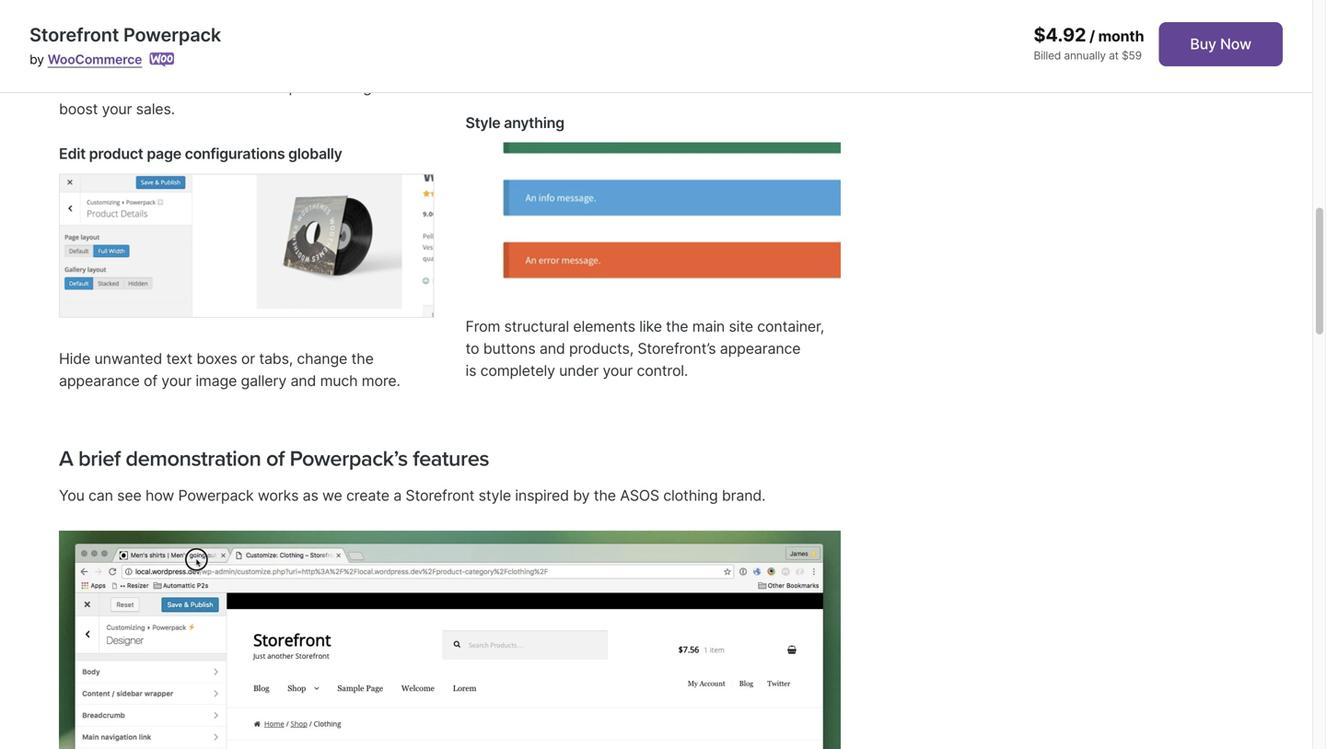 Task type: describe. For each thing, give the bounding box(es) containing it.
by woocommerce
[[29, 52, 142, 67]]

boost your
[[59, 100, 132, 118]]

switch
[[59, 56, 105, 74]]

from structural elements like the main site container, to buttons and products, storefront's appearance is completely under your control.
[[466, 317, 825, 380]]

toggle
[[349, 56, 392, 74]]

buy now
[[1191, 35, 1252, 53]]

product
[[89, 145, 143, 163]]

you can see how powerpack works as we create a storefront style inspired by the asos clothing brand.
[[59, 486, 766, 504]]

$59
[[1122, 49, 1142, 62]]

switch between various checkout layouts, toggle 'distraction free' more and other options designed to boost your sales.
[[59, 56, 416, 118]]

the inside hide unwanted text boxes or tabs, change the appearance of your image gallery and much more.
[[351, 350, 374, 368]]

1 vertical spatial storefront
[[406, 486, 475, 504]]

various checkout
[[173, 56, 289, 74]]

0 vertical spatial storefront
[[29, 23, 119, 46]]

as
[[303, 486, 318, 504]]

create
[[346, 486, 390, 504]]

a
[[59, 446, 73, 472]]

container,
[[758, 317, 825, 335]]

and inside from structural elements like the main site container, to buttons and products, storefront's appearance is completely under your control.
[[540, 339, 565, 357]]

appearance inside from structural elements like the main site container, to buttons and products, storefront's appearance is completely under your control.
[[720, 339, 801, 357]]

buttons
[[483, 339, 536, 357]]

more and
[[172, 78, 236, 96]]

brief
[[78, 446, 120, 472]]

features
[[413, 446, 489, 472]]

inspired
[[515, 486, 569, 504]]

main
[[693, 317, 725, 335]]

and inside hide unwanted text boxes or tabs, change the appearance of your image gallery and much more.
[[291, 372, 316, 390]]

layouts,
[[293, 56, 345, 74]]

buy
[[1191, 35, 1217, 53]]

/
[[1090, 27, 1096, 45]]

is completely
[[466, 362, 555, 380]]

configurations
[[185, 145, 285, 163]]

your inside hide unwanted text boxes or tabs, change the appearance of your image gallery and much more.
[[162, 372, 192, 390]]

of inside hide unwanted text boxes or tabs, change the appearance of your image gallery and much more.
[[144, 372, 158, 390]]

style
[[479, 486, 511, 504]]

month
[[1099, 27, 1145, 45]]

tabs,
[[259, 350, 293, 368]]

buy now link
[[1159, 22, 1283, 66]]

hide
[[59, 350, 90, 368]]

'distraction
[[59, 78, 134, 96]]

more.
[[362, 372, 401, 390]]

developed by woocommerce image
[[150, 53, 175, 67]]

image
[[196, 372, 237, 390]]

much
[[320, 372, 358, 390]]

see
[[117, 486, 142, 504]]

boxes
[[197, 350, 237, 368]]

billed
[[1034, 49, 1062, 62]]

storefront's
[[638, 339, 716, 357]]

style anything
[[466, 114, 565, 132]]

appearance inside hide unwanted text boxes or tabs, change the appearance of your image gallery and much more.
[[59, 372, 140, 390]]

free'
[[138, 78, 168, 96]]

edit
[[59, 145, 86, 163]]



Task type: vqa. For each thing, say whether or not it's contained in the screenshot.
the text
yes



Task type: locate. For each thing, give the bounding box(es) containing it.
of
[[144, 372, 158, 390], [266, 446, 285, 472]]

designed
[[335, 78, 398, 96]]

$4.92
[[1034, 23, 1087, 46]]

0 horizontal spatial appearance
[[59, 372, 140, 390]]

your inside from structural elements like the main site container, to buttons and products, storefront's appearance is completely under your control.
[[603, 362, 633, 380]]

0 vertical spatial and
[[540, 339, 565, 357]]

and down the structural
[[540, 339, 565, 357]]

0 horizontal spatial storefront
[[29, 23, 119, 46]]

asos
[[620, 486, 660, 504]]

by
[[29, 52, 44, 67]]

0 vertical spatial the
[[666, 317, 689, 335]]

we
[[322, 486, 342, 504]]

1 horizontal spatial of
[[266, 446, 285, 472]]

a brief demonstration of powerpack's features
[[59, 446, 489, 472]]

0 vertical spatial of
[[144, 372, 158, 390]]

0 horizontal spatial of
[[144, 372, 158, 390]]

$4.92 / month billed annually at $59
[[1034, 23, 1145, 62]]

site
[[729, 317, 754, 335]]

to inside switch between various checkout layouts, toggle 'distraction free' more and other options designed to boost your sales.
[[402, 78, 416, 96]]

powerpack's
[[290, 446, 408, 472]]

to inside from structural elements like the main site container, to buttons and products, storefront's appearance is completely under your control.
[[466, 339, 479, 357]]

elements
[[573, 317, 636, 335]]

storefront up the by woocommerce
[[29, 23, 119, 46]]

woocommerce link
[[48, 52, 142, 67]]

the inside from structural elements like the main site container, to buttons and products, storefront's appearance is completely under your control.
[[666, 317, 689, 335]]

control.
[[637, 362, 688, 380]]

0 horizontal spatial and
[[291, 372, 316, 390]]

1 horizontal spatial storefront
[[406, 486, 475, 504]]

the up more.
[[351, 350, 374, 368]]

structural
[[504, 317, 569, 335]]

1 vertical spatial the
[[351, 350, 374, 368]]

to down from
[[466, 339, 479, 357]]

by the
[[573, 486, 616, 504]]

1 horizontal spatial the
[[666, 317, 689, 335]]

products,
[[569, 339, 634, 357]]

change
[[297, 350, 348, 368]]

appearance
[[720, 339, 801, 357], [59, 372, 140, 390]]

globally
[[288, 145, 342, 163]]

between
[[109, 56, 169, 74]]

1 vertical spatial of
[[266, 446, 285, 472]]

you
[[59, 486, 85, 504]]

0 vertical spatial appearance
[[720, 339, 801, 357]]

video element
[[59, 531, 841, 749]]

your down products,
[[603, 362, 633, 380]]

of up how powerpack works on the left
[[266, 446, 285, 472]]

annually
[[1065, 49, 1106, 62]]

1 horizontal spatial and
[[540, 339, 565, 357]]

to
[[402, 78, 416, 96], [466, 339, 479, 357]]

and
[[540, 339, 565, 357], [291, 372, 316, 390]]

hide unwanted text boxes or tabs, change the appearance of your image gallery and much more.
[[59, 350, 401, 390]]

1 vertical spatial appearance
[[59, 372, 140, 390]]

unwanted
[[94, 350, 162, 368]]

edit product page configurations globally
[[59, 145, 342, 163]]

page
[[147, 145, 181, 163]]

the up storefront's
[[666, 317, 689, 335]]

your down "text" at the left top
[[162, 372, 192, 390]]

0 vertical spatial to
[[402, 78, 416, 96]]

or
[[241, 350, 255, 368]]

appearance down site
[[720, 339, 801, 357]]

of down unwanted at the top
[[144, 372, 158, 390]]

0 horizontal spatial the
[[351, 350, 374, 368]]

now
[[1221, 35, 1252, 53]]

a
[[394, 486, 402, 504]]

how powerpack works
[[146, 486, 299, 504]]

storefront powerpack
[[29, 23, 221, 46]]

like
[[640, 317, 662, 335]]

sales.
[[136, 100, 175, 118]]

and down change
[[291, 372, 316, 390]]

other
[[240, 78, 276, 96]]

to right designed
[[402, 78, 416, 96]]

appearance down hide
[[59, 372, 140, 390]]

under
[[559, 362, 599, 380]]

1 horizontal spatial your
[[603, 362, 633, 380]]

powerpack
[[123, 23, 221, 46]]

gallery
[[241, 372, 287, 390]]

woocommerce
[[48, 52, 142, 67]]

1 horizontal spatial to
[[466, 339, 479, 357]]

1 horizontal spatial appearance
[[720, 339, 801, 357]]

demonstration
[[126, 446, 261, 472]]

storefront down "features"
[[406, 486, 475, 504]]

1 vertical spatial and
[[291, 372, 316, 390]]

storefront
[[29, 23, 119, 46], [406, 486, 475, 504]]

your
[[603, 362, 633, 380], [162, 372, 192, 390]]

the
[[666, 317, 689, 335], [351, 350, 374, 368]]

from
[[466, 317, 500, 335]]

text
[[166, 350, 193, 368]]

1 vertical spatial to
[[466, 339, 479, 357]]

0 horizontal spatial your
[[162, 372, 192, 390]]

can
[[88, 486, 113, 504]]

0 horizontal spatial to
[[402, 78, 416, 96]]

at
[[1109, 49, 1119, 62]]

clothing brand.
[[664, 486, 766, 504]]

video thumbnail image
[[59, 531, 841, 749], [59, 531, 841, 749]]

options
[[280, 78, 331, 96]]



